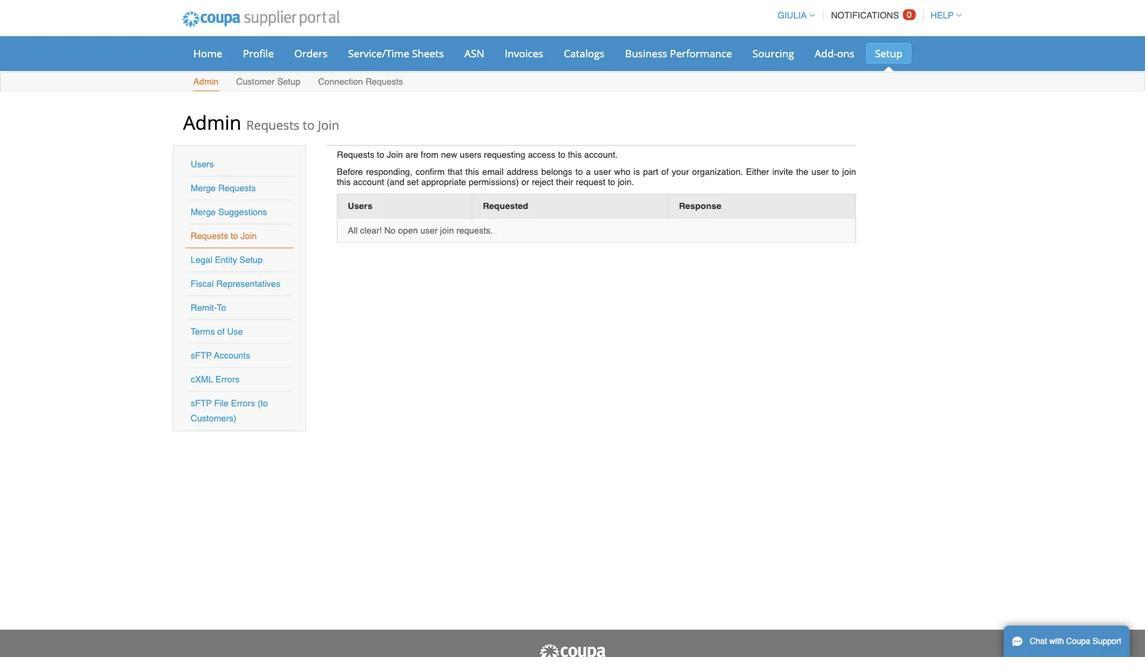 Task type: locate. For each thing, give the bounding box(es) containing it.
invoices link
[[496, 43, 552, 64]]

users
[[191, 159, 214, 170], [348, 201, 373, 211]]

1 horizontal spatial users
[[348, 201, 373, 211]]

1 horizontal spatial user
[[594, 166, 611, 177]]

requests up "before"
[[337, 149, 375, 160]]

sftp up cxml
[[191, 351, 212, 361]]

merge
[[191, 183, 216, 193], [191, 207, 216, 217]]

admin for admin requests to join
[[183, 109, 241, 135]]

this down users
[[466, 166, 480, 177]]

0 vertical spatial users
[[191, 159, 214, 170]]

from
[[421, 149, 439, 160]]

this left account
[[337, 177, 351, 187]]

of right part
[[662, 166, 669, 177]]

cxml errors link
[[191, 375, 240, 385]]

0 horizontal spatial user
[[420, 225, 438, 236]]

0 horizontal spatial this
[[337, 177, 351, 187]]

performance
[[670, 46, 732, 60]]

1 vertical spatial join
[[387, 149, 403, 160]]

invite
[[773, 166, 793, 177]]

or
[[522, 177, 530, 187]]

user right a at the right of page
[[594, 166, 611, 177]]

1 vertical spatial sftp
[[191, 398, 212, 409]]

this up belongs
[[568, 149, 582, 160]]

sftp for sftp accounts
[[191, 351, 212, 361]]

sourcing
[[753, 46, 795, 60]]

join.
[[618, 177, 634, 187]]

catalogs
[[564, 46, 605, 60]]

user
[[594, 166, 611, 177], [812, 166, 829, 177], [420, 225, 438, 236]]

users up the all on the top left of page
[[348, 201, 373, 211]]

requests down customer setup link
[[246, 116, 300, 133]]

merge down users link
[[191, 183, 216, 193]]

2 horizontal spatial setup
[[875, 46, 903, 60]]

user right open
[[420, 225, 438, 236]]

0 vertical spatial sftp
[[191, 351, 212, 361]]

customer
[[236, 77, 275, 87]]

join down connection
[[318, 116, 340, 133]]

requested
[[483, 201, 528, 211]]

merge down merge requests
[[191, 207, 216, 217]]

0 vertical spatial join
[[318, 116, 340, 133]]

requests for admin
[[246, 116, 300, 133]]

admin down admin link
[[183, 109, 241, 135]]

use
[[227, 327, 243, 337]]

requests for connection
[[366, 77, 403, 87]]

0 vertical spatial join
[[843, 166, 856, 177]]

customer setup
[[236, 77, 301, 87]]

catalogs link
[[555, 43, 614, 64]]

1 horizontal spatial setup
[[277, 77, 301, 87]]

join down suggestions
[[241, 231, 257, 241]]

admin down home "link"
[[193, 77, 219, 87]]

sheets
[[412, 46, 444, 60]]

reject
[[532, 177, 554, 187]]

requests to join link
[[191, 231, 257, 241]]

connection
[[318, 77, 363, 87]]

setup
[[875, 46, 903, 60], [277, 77, 301, 87], [240, 255, 263, 265]]

chat with coupa support
[[1030, 637, 1122, 647]]

2 merge from the top
[[191, 207, 216, 217]]

users
[[460, 149, 482, 160]]

1 vertical spatial merge
[[191, 207, 216, 217]]

0 vertical spatial coupa supplier portal image
[[173, 2, 349, 36]]

requests down service/time on the left of the page
[[366, 77, 403, 87]]

join
[[318, 116, 340, 133], [387, 149, 403, 160], [241, 231, 257, 241]]

orders link
[[286, 43, 337, 64]]

2 horizontal spatial user
[[812, 166, 829, 177]]

join left are at the top left of the page
[[387, 149, 403, 160]]

sftp for sftp file errors (to customers)
[[191, 398, 212, 409]]

service/time sheets link
[[339, 43, 453, 64]]

this
[[568, 149, 582, 160], [466, 166, 480, 177], [337, 177, 351, 187]]

1 vertical spatial errors
[[231, 398, 255, 409]]

1 sftp from the top
[[191, 351, 212, 361]]

add-
[[815, 46, 837, 60]]

sftp
[[191, 351, 212, 361], [191, 398, 212, 409]]

0 vertical spatial of
[[662, 166, 669, 177]]

profile
[[243, 46, 274, 60]]

setup up representatives
[[240, 255, 263, 265]]

fiscal
[[191, 279, 214, 289]]

asn link
[[456, 43, 493, 64]]

ons
[[837, 46, 855, 60]]

2 sftp from the top
[[191, 398, 212, 409]]

navigation
[[772, 2, 962, 29]]

coupa supplier portal image
[[173, 2, 349, 36], [539, 644, 607, 658]]

service/time
[[348, 46, 409, 60]]

0 vertical spatial merge
[[191, 183, 216, 193]]

1 vertical spatial admin
[[183, 109, 241, 135]]

of
[[662, 166, 669, 177], [217, 327, 225, 337]]

1 horizontal spatial coupa supplier portal image
[[539, 644, 607, 658]]

0 vertical spatial admin
[[193, 77, 219, 87]]

errors down accounts
[[216, 375, 240, 385]]

admin
[[193, 77, 219, 87], [183, 109, 241, 135]]

0 horizontal spatial join
[[241, 231, 257, 241]]

connection requests link
[[318, 73, 404, 91]]

chat
[[1030, 637, 1048, 647]]

errors left (to
[[231, 398, 255, 409]]

join
[[843, 166, 856, 177], [440, 225, 454, 236]]

file
[[214, 398, 229, 409]]

add-ons
[[815, 46, 855, 60]]

connection requests
[[318, 77, 403, 87]]

1 horizontal spatial join
[[318, 116, 340, 133]]

set
[[407, 177, 419, 187]]

2 horizontal spatial join
[[387, 149, 403, 160]]

admin link
[[193, 73, 219, 91]]

requests inside admin requests to join
[[246, 116, 300, 133]]

add-ons link
[[806, 43, 864, 64]]

sftp inside sftp file errors (to customers)
[[191, 398, 212, 409]]

sftp up customers)
[[191, 398, 212, 409]]

1 horizontal spatial join
[[843, 166, 856, 177]]

orders
[[294, 46, 328, 60]]

requests up suggestions
[[218, 183, 256, 193]]

0 horizontal spatial join
[[440, 225, 454, 236]]

1 merge from the top
[[191, 183, 216, 193]]

sourcing link
[[744, 43, 803, 64]]

user right the
[[812, 166, 829, 177]]

users up merge requests
[[191, 159, 214, 170]]

business
[[625, 46, 668, 60]]

1 vertical spatial of
[[217, 327, 225, 337]]

join inside the requests to join are from new users requesting access to this account. before responding, confirm that this email address belongs to a user who is part of your organization. either invite the user to join this account (and set appropriate permissions) or reject their request to join.
[[387, 149, 403, 160]]

setup right customer
[[277, 77, 301, 87]]

requests
[[366, 77, 403, 87], [246, 116, 300, 133], [337, 149, 375, 160], [218, 183, 256, 193], [191, 231, 228, 241]]

0 horizontal spatial of
[[217, 327, 225, 337]]

1 vertical spatial join
[[440, 225, 454, 236]]

notifications
[[831, 10, 899, 21]]

of left 'use'
[[217, 327, 225, 337]]

home link
[[185, 43, 231, 64]]

requests.
[[457, 225, 493, 236]]

setup down the notifications 0
[[875, 46, 903, 60]]

join for requests to join
[[241, 231, 257, 241]]

remit-to
[[191, 303, 226, 313]]

0 horizontal spatial users
[[191, 159, 214, 170]]

part
[[643, 166, 659, 177]]

2 vertical spatial setup
[[240, 255, 263, 265]]

remit-to link
[[191, 303, 226, 313]]

email
[[483, 166, 504, 177]]

suggestions
[[218, 207, 267, 217]]

join right the
[[843, 166, 856, 177]]

fiscal representatives link
[[191, 279, 281, 289]]

1 horizontal spatial of
[[662, 166, 669, 177]]

address
[[507, 166, 538, 177]]

to
[[303, 116, 315, 133], [377, 149, 384, 160], [558, 149, 566, 160], [576, 166, 583, 177], [832, 166, 840, 177], [608, 177, 616, 187], [231, 231, 238, 241]]

representatives
[[216, 279, 281, 289]]

join left requests.
[[440, 225, 454, 236]]

2 vertical spatial join
[[241, 231, 257, 241]]



Task type: vqa. For each thing, say whether or not it's contained in the screenshot.
bottommost Tillfällig
no



Task type: describe. For each thing, give the bounding box(es) containing it.
who
[[614, 166, 631, 177]]

legal
[[191, 255, 212, 265]]

that
[[448, 166, 463, 177]]

terms of use link
[[191, 327, 243, 337]]

belongs
[[542, 166, 573, 177]]

profile link
[[234, 43, 283, 64]]

asn
[[465, 46, 484, 60]]

merge for merge suggestions
[[191, 207, 216, 217]]

a
[[586, 166, 591, 177]]

requests to join
[[191, 231, 257, 241]]

open
[[398, 225, 418, 236]]

sftp file errors (to customers)
[[191, 398, 268, 424]]

access
[[528, 149, 556, 160]]

sftp accounts link
[[191, 351, 250, 361]]

legal entity setup link
[[191, 255, 263, 265]]

all clear! no open user join requests.
[[348, 225, 493, 236]]

(to
[[258, 398, 268, 409]]

requests up legal
[[191, 231, 228, 241]]

0 horizontal spatial coupa supplier portal image
[[173, 2, 349, 36]]

home
[[193, 46, 222, 60]]

response
[[679, 201, 722, 211]]

requests for merge
[[218, 183, 256, 193]]

merge requests
[[191, 183, 256, 193]]

accounts
[[214, 351, 250, 361]]

merge for merge requests
[[191, 183, 216, 193]]

giulia link
[[772, 10, 815, 21]]

users link
[[191, 159, 214, 170]]

fiscal representatives
[[191, 279, 281, 289]]

merge requests link
[[191, 183, 256, 193]]

coupa
[[1067, 637, 1091, 647]]

requesting
[[484, 149, 526, 160]]

entity
[[215, 255, 237, 265]]

1 horizontal spatial this
[[466, 166, 480, 177]]

help
[[931, 10, 954, 21]]

business performance link
[[616, 43, 741, 64]]

all
[[348, 225, 358, 236]]

with
[[1050, 637, 1064, 647]]

join inside admin requests to join
[[318, 116, 340, 133]]

giulia
[[778, 10, 807, 21]]

no
[[384, 225, 396, 236]]

cxml errors
[[191, 375, 240, 385]]

your
[[672, 166, 689, 177]]

admin requests to join
[[183, 109, 340, 135]]

requests to join are from new users requesting access to this account. before responding, confirm that this email address belongs to a user who is part of your organization. either invite the user to join this account (and set appropriate permissions) or reject their request to join.
[[337, 149, 856, 187]]

1 vertical spatial users
[[348, 201, 373, 211]]

sftp accounts
[[191, 351, 250, 361]]

terms
[[191, 327, 215, 337]]

merge suggestions
[[191, 207, 267, 217]]

admin for admin
[[193, 77, 219, 87]]

account.
[[584, 149, 618, 160]]

2 horizontal spatial this
[[568, 149, 582, 160]]

request
[[576, 177, 606, 187]]

0 vertical spatial errors
[[216, 375, 240, 385]]

navigation containing notifications 0
[[772, 2, 962, 29]]

cxml
[[191, 375, 213, 385]]

customers)
[[191, 414, 237, 424]]

of inside the requests to join are from new users requesting access to this account. before responding, confirm that this email address belongs to a user who is part of your organization. either invite the user to join this account (and set appropriate permissions) or reject their request to join.
[[662, 166, 669, 177]]

either
[[746, 166, 770, 177]]

permissions)
[[469, 177, 519, 187]]

are
[[406, 149, 418, 160]]

their
[[556, 177, 574, 187]]

help link
[[925, 10, 962, 21]]

invoices
[[505, 46, 544, 60]]

1 vertical spatial setup
[[277, 77, 301, 87]]

0 vertical spatial setup
[[875, 46, 903, 60]]

remit-
[[191, 303, 217, 313]]

the
[[796, 166, 809, 177]]

terms of use
[[191, 327, 243, 337]]

account
[[353, 177, 384, 187]]

chat with coupa support button
[[1004, 626, 1130, 658]]

(and
[[387, 177, 405, 187]]

new
[[441, 149, 457, 160]]

legal entity setup
[[191, 255, 263, 265]]

is
[[634, 166, 640, 177]]

setup link
[[866, 43, 912, 64]]

requests inside the requests to join are from new users requesting access to this account. before responding, confirm that this email address belongs to a user who is part of your organization. either invite the user to join this account (and set appropriate permissions) or reject their request to join.
[[337, 149, 375, 160]]

errors inside sftp file errors (to customers)
[[231, 398, 255, 409]]

responding,
[[366, 166, 413, 177]]

sftp file errors (to customers) link
[[191, 398, 268, 424]]

0 horizontal spatial setup
[[240, 255, 263, 265]]

1 vertical spatial coupa supplier portal image
[[539, 644, 607, 658]]

business performance
[[625, 46, 732, 60]]

support
[[1093, 637, 1122, 647]]

notifications 0
[[831, 10, 912, 21]]

confirm
[[416, 166, 445, 177]]

join inside the requests to join are from new users requesting access to this account. before responding, confirm that this email address belongs to a user who is part of your organization. either invite the user to join this account (and set appropriate permissions) or reject their request to join.
[[843, 166, 856, 177]]

join for requests to join are from new users requesting access to this account. before responding, confirm that this email address belongs to a user who is part of your organization. either invite the user to join this account (and set appropriate permissions) or reject their request to join.
[[387, 149, 403, 160]]

to inside admin requests to join
[[303, 116, 315, 133]]

customer setup link
[[236, 73, 301, 91]]

0
[[907, 10, 912, 20]]

organization.
[[692, 166, 743, 177]]



